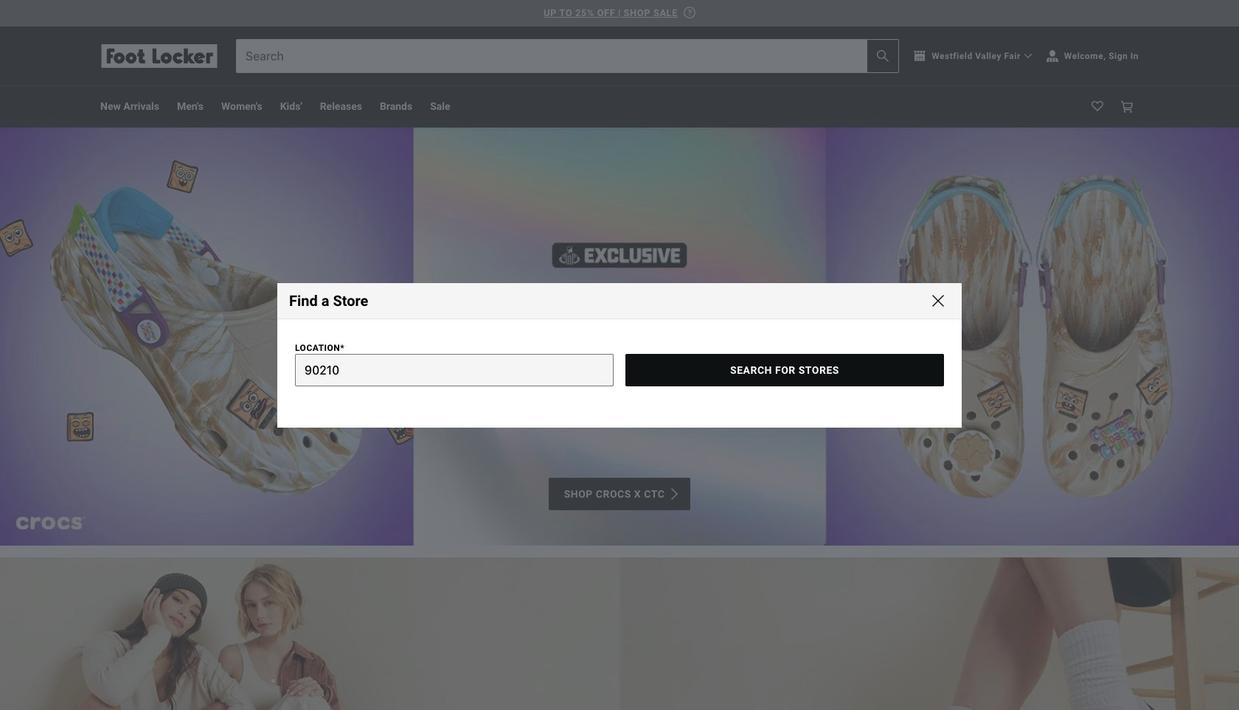 Task type: locate. For each thing, give the bounding box(es) containing it.
dialog
[[277, 283, 962, 428]]

Enter address, city or post code search field
[[295, 354, 614, 386]]

search submit image
[[878, 50, 889, 62]]

Search search field
[[237, 39, 899, 72]]

None search field
[[283, 342, 945, 398]]

None search field
[[236, 39, 900, 73]]

this month, it's all about premium styles she loves. shop women's image
[[0, 558, 1240, 711]]

toolbar
[[100, 86, 828, 127]]

add some flavor to your day-to-day look with these cinnamon toasted crocs. shop crocs x ctc image
[[0, 127, 1240, 546]]



Task type: describe. For each thing, give the bounding box(es) containing it.
more information about up to 25% off | shop sale promotion image
[[684, 7, 696, 19]]

primary element
[[89, 86, 1151, 127]]

cart: 0 items image
[[1122, 101, 1134, 113]]

close find a store image
[[933, 295, 945, 307]]

my favorites image
[[1092, 101, 1104, 113]]

foot locker logo links to the home page image
[[100, 44, 218, 68]]



Task type: vqa. For each thing, say whether or not it's contained in the screenshot.
Primary element
yes



